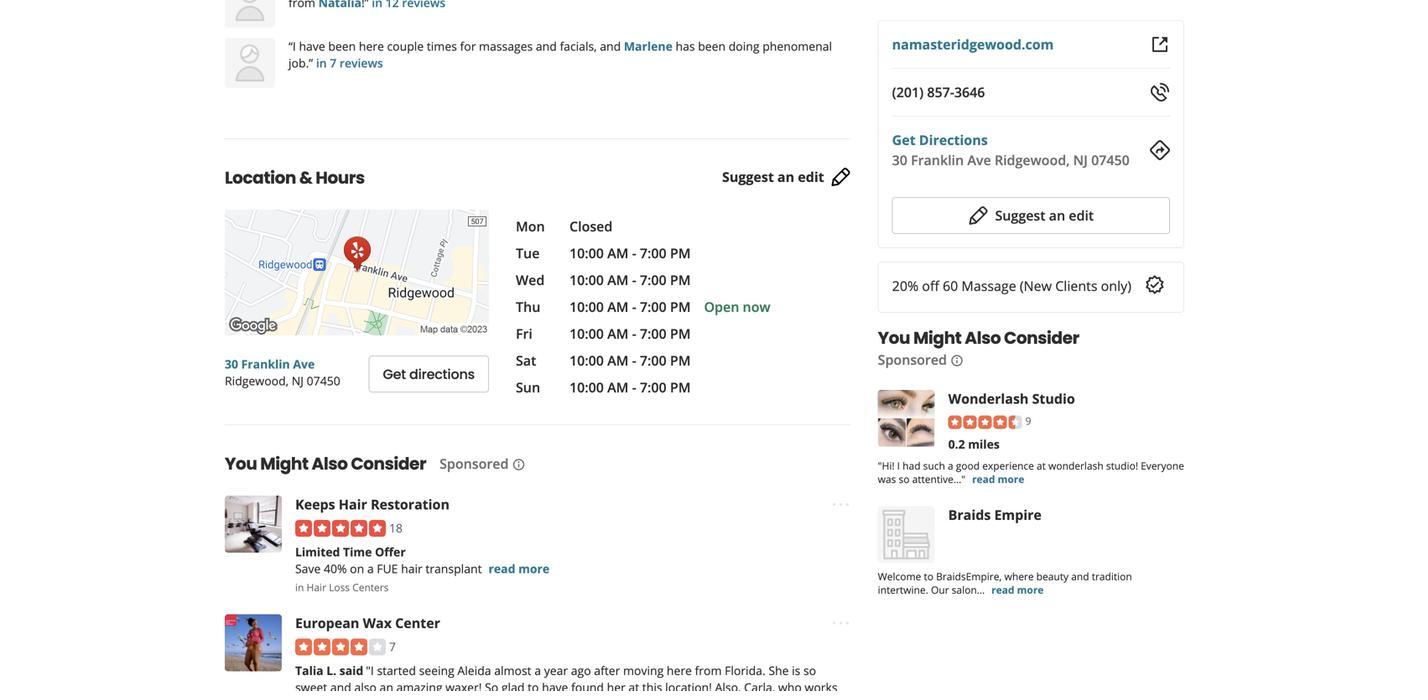 Task type: describe. For each thing, give the bounding box(es) containing it.
ana z. image
[[225, 0, 275, 28]]

who
[[779, 679, 802, 691]]

7:00 for sat
[[640, 352, 667, 370]]

so
[[485, 679, 499, 691]]

l.
[[327, 663, 337, 679]]

and right facials, on the top left of page
[[600, 38, 621, 54]]

10:00 for thu
[[570, 298, 604, 316]]

pm for sun
[[670, 378, 691, 396]]

also
[[354, 679, 377, 691]]

edit inside button
[[1069, 206, 1094, 224]]

braids empire link
[[949, 506, 1042, 524]]

fri
[[516, 325, 533, 343]]

07450 inside 30 franklin ave ridgewood, nj 07450
[[307, 373, 340, 389]]

"i started seeing aleida almost a year ago after moving here from florida. she is so sweet and also an amazing waxer! so glad to have found her at this location! also, carla, who work
[[295, 663, 838, 691]]

7:00 for thu
[[640, 298, 667, 316]]

ridgewood, inside 30 franklin ave ridgewood, nj 07450
[[225, 373, 289, 389]]

10:00 for fri
[[570, 325, 604, 343]]

get directions link
[[892, 131, 988, 149]]

welcome
[[878, 570, 922, 583]]

massage
[[962, 277, 1017, 295]]

a inside limited time offer save 40% on a fue hair transplant read more in hair loss centers
[[367, 561, 374, 577]]

off
[[922, 277, 940, 295]]

reviews
[[340, 55, 383, 71]]

might for 16 info v2 icon
[[260, 452, 309, 476]]

now
[[743, 298, 771, 316]]

marlene button
[[624, 38, 673, 54]]

map image
[[225, 210, 489, 336]]

such
[[924, 459, 945, 473]]

tue
[[516, 244, 540, 262]]

at inside "i started seeing aleida almost a year ago after moving here from florida. she is so sweet and also an amazing waxer! so glad to have found her at this location! also, carla, who work
[[629, 679, 639, 691]]

suggest an edit link
[[722, 167, 851, 187]]

keeps
[[295, 495, 335, 514]]

10:00 for sat
[[570, 352, 604, 370]]

an inside location & hours "element"
[[778, 168, 795, 186]]

24 external link v2 image
[[1150, 34, 1171, 55]]

read more for a
[[973, 472, 1025, 486]]

wonderlash studio
[[949, 390, 1075, 408]]

disha p. image
[[225, 38, 275, 88]]

good
[[956, 459, 980, 473]]

sponsored for 16 info v2 icon
[[440, 455, 509, 473]]

10:00 for wed
[[570, 271, 604, 289]]

wonderlash
[[949, 390, 1029, 408]]

marlene
[[624, 38, 673, 54]]

pm for thu
[[670, 298, 691, 316]]

couple
[[387, 38, 424, 54]]

directions
[[919, 131, 988, 149]]

10:00 am - 7:00 pm for thu
[[570, 298, 691, 316]]

massages
[[479, 38, 533, 54]]

franklin inside 30 franklin ave ridgewood, nj 07450
[[241, 356, 290, 372]]

more for at
[[998, 472, 1025, 486]]

0 horizontal spatial have
[[299, 38, 325, 54]]

directions
[[409, 365, 475, 384]]

1 horizontal spatial in
[[316, 55, 327, 71]]

centers
[[353, 581, 389, 594]]

40%
[[324, 561, 347, 577]]

was
[[878, 472, 896, 486]]

at inside "hi! i had such a good experience at wonderlash studio! everyone was so attentive…"
[[1037, 459, 1046, 473]]

10:00 am - 7:00 pm for tue
[[570, 244, 691, 262]]

more for intertwine.
[[1017, 583, 1044, 597]]

namasteridgewood.com
[[892, 35, 1054, 53]]

consider for 16 info v2 icon
[[351, 452, 426, 476]]

location & hours element
[[198, 138, 878, 398]]

hair
[[401, 561, 423, 577]]

24 more v2 image
[[831, 613, 851, 633]]

" in 7 reviews
[[309, 55, 383, 71]]

wed
[[516, 271, 545, 289]]

you might also consider for 16 info v2 icon
[[225, 452, 426, 476]]

30 inside get directions 30 franklin ave ridgewood, nj 07450
[[892, 151, 908, 169]]

braids
[[949, 506, 991, 524]]

wax
[[363, 614, 392, 632]]

a inside "hi! i had such a good experience at wonderlash studio! everyone was so attentive…"
[[948, 459, 954, 473]]

open now
[[704, 298, 771, 316]]

10:00 am - 7:00 pm for wed
[[570, 271, 691, 289]]

"
[[289, 38, 293, 54]]

so inside "hi! i had such a good experience at wonderlash studio! everyone was so attentive…"
[[899, 472, 910, 486]]

and inside "i started seeing aleida almost a year ago after moving here from florida. she is so sweet and also an amazing waxer! so glad to have found her at this location! also, carla, who work
[[330, 679, 351, 691]]

am for fri
[[608, 325, 629, 343]]

0 vertical spatial 7
[[330, 55, 337, 71]]

closed
[[570, 217, 613, 235]]

been inside has been doing phenomenal job.
[[698, 38, 726, 54]]

said
[[340, 663, 364, 679]]

talia
[[295, 663, 324, 679]]

read more link for intertwine.
[[992, 583, 1044, 597]]

4.5 star rating image
[[949, 416, 1023, 429]]

had
[[903, 459, 921, 473]]

location!
[[666, 679, 712, 691]]

to inside welcome to braidsempire, where beauty and tradition intertwine. our salon…
[[924, 570, 934, 583]]

european wax center image
[[225, 615, 282, 672]]

suggest an edit button
[[892, 197, 1171, 234]]

&
[[299, 166, 312, 190]]

mon
[[516, 217, 545, 235]]

read more link for at
[[973, 472, 1025, 486]]

and inside welcome to braidsempire, where beauty and tradition intertwine. our salon…
[[1072, 570, 1090, 583]]

namasteridgewood.com link
[[892, 35, 1054, 53]]

24 pencil v2 image inside suggest an edit button
[[969, 206, 989, 226]]

is
[[792, 663, 801, 679]]

for
[[460, 38, 476, 54]]

miles
[[969, 436, 1000, 452]]

pm for sat
[[670, 352, 691, 370]]

07450 inside get directions 30 franklin ave ridgewood, nj 07450
[[1092, 151, 1130, 169]]

1 horizontal spatial hair
[[339, 495, 367, 514]]

i for "hi!
[[898, 459, 900, 473]]

sun
[[516, 378, 540, 396]]

keeps hair restoration image
[[225, 496, 282, 553]]

(201) 857-3646
[[892, 83, 985, 101]]

sponsored for 16 info v2 image
[[878, 351, 947, 369]]

7:00 for wed
[[640, 271, 667, 289]]

our
[[931, 583, 949, 597]]

phenomenal
[[763, 38, 832, 54]]

hours
[[316, 166, 365, 190]]

wonderlash studio link
[[949, 390, 1075, 408]]

20%
[[892, 277, 919, 295]]

restoration
[[371, 495, 450, 514]]

center
[[395, 614, 440, 632]]

an inside button
[[1049, 206, 1066, 224]]

in inside limited time offer save 40% on a fue hair transplant read more in hair loss centers
[[295, 581, 304, 594]]

(201)
[[892, 83, 924, 101]]

sweet
[[295, 679, 327, 691]]

might for 16 info v2 image
[[914, 326, 962, 350]]

5 star rating image
[[295, 520, 386, 537]]

limited
[[295, 544, 340, 560]]

save
[[295, 561, 321, 577]]

florida.
[[725, 663, 766, 679]]

talia l. said
[[295, 663, 364, 679]]

24 check in v2 image
[[1145, 275, 1165, 295]]

"hi! i had such a good experience at wonderlash studio! everyone was so attentive…"
[[878, 459, 1185, 486]]

- for sun
[[632, 378, 637, 396]]

empire
[[995, 506, 1042, 524]]

edit inside location & hours "element"
[[798, 168, 825, 186]]

30 inside 30 franklin ave ridgewood, nj 07450
[[225, 356, 238, 372]]

ave inside 30 franklin ave ridgewood, nj 07450
[[293, 356, 315, 372]]

franklin inside get directions 30 franklin ave ridgewood, nj 07450
[[911, 151, 964, 169]]

fue
[[377, 561, 398, 577]]

10:00 am - 7:00 pm for sun
[[570, 378, 691, 396]]

has been doing phenomenal job.
[[289, 38, 832, 71]]

glad
[[502, 679, 525, 691]]

keeps hair restoration
[[295, 495, 450, 514]]

region containing "
[[211, 0, 865, 88]]

am for tue
[[608, 244, 629, 262]]

16 info v2 image
[[951, 354, 964, 367]]

" i have been here couple times for massages and facials, and marlene
[[289, 38, 673, 54]]

7:00 for tue
[[640, 244, 667, 262]]

doing
[[729, 38, 760, 54]]



Task type: vqa. For each thing, say whether or not it's contained in the screenshot.
the What do you need? field
no



Task type: locate. For each thing, give the bounding box(es) containing it.
nj inside get directions 30 franklin ave ridgewood, nj 07450
[[1074, 151, 1088, 169]]

get for get directions 30 franklin ave ridgewood, nj 07450
[[892, 131, 916, 149]]

1 vertical spatial you might also consider
[[225, 452, 426, 476]]

wonderlash
[[1049, 459, 1104, 473]]

2 vertical spatial an
[[380, 679, 393, 691]]

0 horizontal spatial also
[[312, 452, 348, 476]]

aleida
[[458, 663, 491, 679]]

also for 16 info v2 image
[[965, 326, 1001, 350]]

read right salon…
[[992, 583, 1015, 597]]

1 pm from the top
[[670, 244, 691, 262]]

3646
[[955, 83, 985, 101]]

7:00 for fri
[[640, 325, 667, 343]]

here inside "i started seeing aleida almost a year ago after moving here from florida. she is so sweet and also an amazing waxer! so glad to have found her at this location! also, carla, who work
[[667, 663, 692, 679]]

1 horizontal spatial also
[[965, 326, 1001, 350]]

waxer!
[[446, 679, 482, 691]]

so right "was"
[[899, 472, 910, 486]]

1 horizontal spatial you might also consider
[[878, 326, 1080, 350]]

857-
[[927, 83, 955, 101]]

european wax center link
[[295, 614, 440, 632]]

10:00
[[570, 244, 604, 262], [570, 271, 604, 289], [570, 298, 604, 316], [570, 325, 604, 343], [570, 352, 604, 370], [570, 378, 604, 396]]

i for "
[[293, 38, 296, 54]]

6 am from the top
[[608, 378, 629, 396]]

an
[[778, 168, 795, 186], [1049, 206, 1066, 224], [380, 679, 393, 691]]

1 horizontal spatial 30
[[892, 151, 908, 169]]

30 franklin ave link
[[225, 356, 315, 372]]

3 - from the top
[[632, 298, 637, 316]]

0 horizontal spatial ave
[[293, 356, 315, 372]]

in right "
[[316, 55, 327, 71]]

5 7:00 from the top
[[640, 352, 667, 370]]

suggest inside button
[[996, 206, 1046, 224]]

location
[[225, 166, 296, 190]]

ave inside get directions 30 franklin ave ridgewood, nj 07450
[[968, 151, 992, 169]]

0 vertical spatial 07450
[[1092, 151, 1130, 169]]

job.
[[289, 55, 309, 71]]

6 10:00 am - 7:00 pm from the top
[[570, 378, 691, 396]]

1 7:00 from the top
[[640, 244, 667, 262]]

0 vertical spatial at
[[1037, 459, 1046, 473]]

0 horizontal spatial franklin
[[241, 356, 290, 372]]

braids empire
[[949, 506, 1042, 524]]

10:00 for sun
[[570, 378, 604, 396]]

a
[[948, 459, 954, 473], [367, 561, 374, 577], [535, 663, 541, 679]]

to inside "i started seeing aleida almost a year ago after moving here from florida. she is so sweet and also an amazing waxer! so glad to have found her at this location! also, carla, who work
[[528, 679, 539, 691]]

0.2
[[949, 436, 965, 452]]

have down year
[[542, 679, 568, 691]]

0 vertical spatial sponsored
[[878, 351, 947, 369]]

1 10:00 from the top
[[570, 244, 604, 262]]

2 10:00 am - 7:00 pm from the top
[[570, 271, 691, 289]]

2 horizontal spatial a
[[948, 459, 954, 473]]

1 horizontal spatial i
[[898, 459, 900, 473]]

- for thu
[[632, 298, 637, 316]]

clients
[[1056, 277, 1098, 295]]

0 horizontal spatial edit
[[798, 168, 825, 186]]

hair down save
[[307, 581, 326, 594]]

braids empire image
[[878, 506, 935, 563]]

24 pencil v2 image
[[831, 167, 851, 187], [969, 206, 989, 226]]

you might also consider
[[878, 326, 1080, 350], [225, 452, 426, 476]]

read more right salon…
[[992, 583, 1044, 597]]

24 pencil v2 image inside location & hours "element"
[[831, 167, 851, 187]]

you up keeps hair restoration image
[[225, 452, 257, 476]]

read more up 'braids empire' link
[[973, 472, 1025, 486]]

studio!
[[1107, 459, 1139, 473]]

0.2 miles
[[949, 436, 1000, 452]]

i
[[293, 38, 296, 54], [898, 459, 900, 473]]

0 vertical spatial an
[[778, 168, 795, 186]]

wonderlash studio image
[[878, 390, 935, 447]]

suggest an edit inside suggest an edit button
[[996, 206, 1094, 224]]

pm for tue
[[670, 244, 691, 262]]

1 been from the left
[[328, 38, 356, 54]]

4 pm from the top
[[670, 325, 691, 343]]

more right salon…
[[1017, 583, 1044, 597]]

0 horizontal spatial you
[[225, 452, 257, 476]]

1 vertical spatial read more link
[[489, 561, 550, 577]]

read down miles
[[973, 472, 996, 486]]

0 horizontal spatial hair
[[307, 581, 326, 594]]

1 vertical spatial read
[[489, 561, 516, 577]]

1 vertical spatial ave
[[293, 356, 315, 372]]

0 vertical spatial consider
[[1004, 326, 1080, 350]]

1 vertical spatial 30
[[225, 356, 238, 372]]

after
[[594, 663, 620, 679]]

started
[[377, 663, 416, 679]]

2 - from the top
[[632, 271, 637, 289]]

in
[[316, 55, 327, 71], [295, 581, 304, 594]]

suggest an edit inside suggest an edit link
[[722, 168, 825, 186]]

0 vertical spatial i
[[293, 38, 296, 54]]

4 10:00 am - 7:00 pm from the top
[[570, 325, 691, 343]]

6 10:00 from the top
[[570, 378, 604, 396]]

"i
[[366, 663, 374, 679]]

1 vertical spatial an
[[1049, 206, 1066, 224]]

0 vertical spatial edit
[[798, 168, 825, 186]]

might up 16 info v2 image
[[914, 326, 962, 350]]

6 pm from the top
[[670, 378, 691, 396]]

7 up started
[[389, 639, 396, 655]]

5 - from the top
[[632, 352, 637, 370]]

you might also consider up 16 info v2 image
[[878, 326, 1080, 350]]

1 horizontal spatial nj
[[1074, 151, 1088, 169]]

1 vertical spatial a
[[367, 561, 374, 577]]

- for sat
[[632, 352, 637, 370]]

read more
[[973, 472, 1025, 486], [992, 583, 1044, 597]]

more right transplant
[[519, 561, 550, 577]]

loss
[[329, 581, 350, 594]]

also,
[[715, 679, 741, 691]]

in down save
[[295, 581, 304, 594]]

6 - from the top
[[632, 378, 637, 396]]

so inside "i started seeing aleida almost a year ago after moving here from florida. she is so sweet and also an amazing waxer! so glad to have found her at this location! also, carla, who work
[[804, 663, 816, 679]]

i inside "hi! i had such a good experience at wonderlash studio! everyone was so attentive…"
[[898, 459, 900, 473]]

24 directions v2 image
[[1150, 140, 1171, 160]]

beauty
[[1037, 570, 1069, 583]]

1 vertical spatial so
[[804, 663, 816, 679]]

07450 left '24 directions v2' 'icon'
[[1092, 151, 1130, 169]]

read for intertwine.
[[992, 583, 1015, 597]]

and
[[536, 38, 557, 54], [600, 38, 621, 54], [1072, 570, 1090, 583], [330, 679, 351, 691]]

consider down (new
[[1004, 326, 1080, 350]]

10:00 for tue
[[570, 244, 604, 262]]

3 am from the top
[[608, 298, 629, 316]]

24 more v2 image
[[831, 495, 851, 515]]

i right "hi!
[[898, 459, 900, 473]]

4 - from the top
[[632, 325, 637, 343]]

been right has
[[698, 38, 726, 54]]

nj inside 30 franklin ave ridgewood, nj 07450
[[292, 373, 304, 389]]

1 vertical spatial edit
[[1069, 206, 1094, 224]]

0 vertical spatial 24 pencil v2 image
[[831, 167, 851, 187]]

and left facials, on the top left of page
[[536, 38, 557, 54]]

read more link right salon…
[[992, 583, 1044, 597]]

4 am from the top
[[608, 325, 629, 343]]

read more link right transplant
[[489, 561, 550, 577]]

1 horizontal spatial 07450
[[1092, 151, 1130, 169]]

0 vertical spatial get
[[892, 131, 916, 149]]

european
[[295, 614, 359, 632]]

only)
[[1101, 277, 1132, 295]]

2 7:00 from the top
[[640, 271, 667, 289]]

0 horizontal spatial 30
[[225, 356, 238, 372]]

0 vertical spatial suggest
[[722, 168, 774, 186]]

sponsored
[[878, 351, 947, 369], [440, 455, 509, 473]]

1 vertical spatial i
[[898, 459, 900, 473]]

1 vertical spatial have
[[542, 679, 568, 691]]

and right the beauty
[[1072, 570, 1090, 583]]

at right experience
[[1037, 459, 1046, 473]]

1 horizontal spatial get
[[892, 131, 916, 149]]

am for wed
[[608, 271, 629, 289]]

1 horizontal spatial consider
[[1004, 326, 1080, 350]]

4 7:00 from the top
[[640, 325, 667, 343]]

3 pm from the top
[[670, 298, 691, 316]]

3 7:00 from the top
[[640, 298, 667, 316]]

to right glad
[[528, 679, 539, 691]]

0 horizontal spatial you might also consider
[[225, 452, 426, 476]]

2 vertical spatial read
[[992, 583, 1015, 597]]

her
[[607, 679, 626, 691]]

0 vertical spatial 30
[[892, 151, 908, 169]]

- for fri
[[632, 325, 637, 343]]

- for tue
[[632, 244, 637, 262]]

4 10:00 from the top
[[570, 325, 604, 343]]

1 am from the top
[[608, 244, 629, 262]]

6 7:00 from the top
[[640, 378, 667, 396]]

1 horizontal spatial an
[[778, 168, 795, 186]]

region
[[211, 0, 865, 88]]

here up location!
[[667, 663, 692, 679]]

sponsored left 16 info v2 image
[[878, 351, 947, 369]]

1 horizontal spatial been
[[698, 38, 726, 54]]

braidsempire,
[[936, 570, 1002, 583]]

4 star rating image
[[295, 639, 386, 656]]

a right such at the right of page
[[948, 459, 954, 473]]

0 horizontal spatial an
[[380, 679, 393, 691]]

0 horizontal spatial 7
[[330, 55, 337, 71]]

2 10:00 from the top
[[570, 271, 604, 289]]

30
[[892, 151, 908, 169], [225, 356, 238, 372]]

60
[[943, 277, 958, 295]]

0 vertical spatial hair
[[339, 495, 367, 514]]

get directions
[[383, 365, 475, 384]]

1 - from the top
[[632, 244, 637, 262]]

you down 20%
[[878, 326, 910, 350]]

times
[[427, 38, 457, 54]]

1 vertical spatial suggest
[[996, 206, 1046, 224]]

2 pm from the top
[[670, 271, 691, 289]]

0 horizontal spatial been
[[328, 38, 356, 54]]

10:00 am - 7:00 pm for sat
[[570, 352, 691, 370]]

sponsored left 16 info v2 icon
[[440, 455, 509, 473]]

1 vertical spatial read more
[[992, 583, 1044, 597]]

0 vertical spatial you
[[878, 326, 910, 350]]

an inside "i started seeing aleida almost a year ago after moving here from florida. she is so sweet and also an amazing waxer! so glad to have found her at this location! also, carla, who work
[[380, 679, 393, 691]]

16 info v2 image
[[512, 458, 526, 471]]

1 vertical spatial you
[[225, 452, 257, 476]]

5 10:00 from the top
[[570, 352, 604, 370]]

9
[[1026, 414, 1032, 428]]

ridgewood, up suggest an edit button
[[995, 151, 1070, 169]]

0 horizontal spatial to
[[528, 679, 539, 691]]

sat
[[516, 352, 536, 370]]

20% off 60 massage (new clients only)
[[892, 277, 1132, 295]]

ridgewood, down 30 franklin ave link
[[225, 373, 289, 389]]

1 horizontal spatial to
[[924, 570, 934, 583]]

she
[[769, 663, 789, 679]]

here inside region
[[359, 38, 384, 54]]

0 horizontal spatial ridgewood,
[[225, 373, 289, 389]]

0 vertical spatial to
[[924, 570, 934, 583]]

0 horizontal spatial consider
[[351, 452, 426, 476]]

0 vertical spatial a
[[948, 459, 954, 473]]

1 horizontal spatial a
[[535, 663, 541, 679]]

1 vertical spatial suggest an edit
[[996, 206, 1094, 224]]

keeps hair restoration link
[[295, 495, 450, 514]]

"
[[309, 55, 313, 71]]

hair
[[339, 495, 367, 514], [307, 581, 326, 594]]

0 vertical spatial you might also consider
[[878, 326, 1080, 350]]

experience
[[983, 459, 1034, 473]]

am for sat
[[608, 352, 629, 370]]

7 right "
[[330, 55, 337, 71]]

consider for 16 info v2 image
[[1004, 326, 1080, 350]]

24 phone v2 image
[[1150, 82, 1171, 102]]

might up keeps
[[260, 452, 309, 476]]

you for 16 info v2 image
[[878, 326, 910, 350]]

also up keeps
[[312, 452, 348, 476]]

0 vertical spatial suggest an edit
[[722, 168, 825, 186]]

in 7 reviews button
[[313, 55, 383, 71]]

7:00 for sun
[[640, 378, 667, 396]]

0 horizontal spatial 24 pencil v2 image
[[831, 167, 851, 187]]

07450
[[1092, 151, 1130, 169], [307, 373, 340, 389]]

5 10:00 am - 7:00 pm from the top
[[570, 352, 691, 370]]

you might also consider for 16 info v2 image
[[878, 326, 1080, 350]]

3 10:00 from the top
[[570, 298, 604, 316]]

nj down 30 franklin ave link
[[292, 373, 304, 389]]

year
[[544, 663, 568, 679]]

a left year
[[535, 663, 541, 679]]

facials,
[[560, 38, 597, 54]]

1 vertical spatial 07450
[[307, 373, 340, 389]]

get down (201)
[[892, 131, 916, 149]]

get inside location & hours "element"
[[383, 365, 406, 384]]

ridgewood, inside get directions 30 franklin ave ridgewood, nj 07450
[[995, 151, 1070, 169]]

a right on
[[367, 561, 374, 577]]

1 vertical spatial at
[[629, 679, 639, 691]]

1 horizontal spatial might
[[914, 326, 962, 350]]

have inside "i started seeing aleida almost a year ago after moving here from florida. she is so sweet and also an amazing waxer! so glad to have found her at this location! also, carla, who work
[[542, 679, 568, 691]]

have up "
[[299, 38, 325, 54]]

nj up suggest an edit button
[[1074, 151, 1088, 169]]

get left directions at the left bottom of page
[[383, 365, 406, 384]]

thu
[[516, 298, 541, 316]]

hair up 5 star rating image
[[339, 495, 367, 514]]

- for wed
[[632, 271, 637, 289]]

suggest inside location & hours "element"
[[722, 168, 774, 186]]

0 vertical spatial ridgewood,
[[995, 151, 1070, 169]]

you for 16 info v2 icon
[[225, 452, 257, 476]]

0 horizontal spatial in
[[295, 581, 304, 594]]

am for thu
[[608, 298, 629, 316]]

also down 'massage'
[[965, 326, 1001, 350]]

more up empire
[[998, 472, 1025, 486]]

am for sun
[[608, 378, 629, 396]]

location & hours
[[225, 166, 365, 190]]

2 horizontal spatial an
[[1049, 206, 1066, 224]]

2 vertical spatial more
[[1017, 583, 1044, 597]]

ago
[[571, 663, 591, 679]]

franklin
[[911, 151, 964, 169], [241, 356, 290, 372]]

so
[[899, 472, 910, 486], [804, 663, 816, 679]]

to
[[924, 570, 934, 583], [528, 679, 539, 691]]

3 10:00 am - 7:00 pm from the top
[[570, 298, 691, 316]]

0 vertical spatial in
[[316, 55, 327, 71]]

0 horizontal spatial sponsored
[[440, 455, 509, 473]]

1 10:00 am - 7:00 pm from the top
[[570, 244, 691, 262]]

0 horizontal spatial get
[[383, 365, 406, 384]]

0 vertical spatial read more
[[973, 472, 1025, 486]]

2 been from the left
[[698, 38, 726, 54]]

to right welcome
[[924, 570, 934, 583]]

a inside "i started seeing aleida almost a year ago after moving here from florida. she is so sweet and also an amazing waxer! so glad to have found her at this location! also, carla, who work
[[535, 663, 541, 679]]

you might also consider up keeps
[[225, 452, 426, 476]]

here up reviews
[[359, 38, 384, 54]]

0 horizontal spatial a
[[367, 561, 374, 577]]

0 horizontal spatial i
[[293, 38, 296, 54]]

5 pm from the top
[[670, 352, 691, 370]]

1 horizontal spatial sponsored
[[878, 351, 947, 369]]

"hi!
[[878, 459, 895, 473]]

at down moving
[[629, 679, 639, 691]]

offer
[[375, 544, 406, 560]]

1 vertical spatial 7
[[389, 639, 396, 655]]

and down l.
[[330, 679, 351, 691]]

0 vertical spatial read more link
[[973, 472, 1025, 486]]

seeing
[[419, 663, 455, 679]]

read
[[973, 472, 996, 486], [489, 561, 516, 577], [992, 583, 1015, 597]]

suggest
[[722, 168, 774, 186], [996, 206, 1046, 224]]

hair inside limited time offer save 40% on a fue hair transplant read more in hair loss centers
[[307, 581, 326, 594]]

1 vertical spatial get
[[383, 365, 406, 384]]

i up the job.
[[293, 38, 296, 54]]

so right is
[[804, 663, 816, 679]]

tradition
[[1092, 570, 1133, 583]]

0 horizontal spatial might
[[260, 452, 309, 476]]

1 vertical spatial more
[[519, 561, 550, 577]]

2 vertical spatial a
[[535, 663, 541, 679]]

read right transplant
[[489, 561, 516, 577]]

1 horizontal spatial ave
[[968, 151, 992, 169]]

0 vertical spatial here
[[359, 38, 384, 54]]

more inside limited time offer save 40% on a fue hair transplant read more in hair loss centers
[[519, 561, 550, 577]]

1 vertical spatial 24 pencil v2 image
[[969, 206, 989, 226]]

0 vertical spatial read
[[973, 472, 996, 486]]

2 am from the top
[[608, 271, 629, 289]]

0 horizontal spatial suggest an edit
[[722, 168, 825, 186]]

consider up keeps hair restoration
[[351, 452, 426, 476]]

also for 16 info v2 icon
[[312, 452, 348, 476]]

1 vertical spatial nj
[[292, 373, 304, 389]]

1 horizontal spatial so
[[899, 472, 910, 486]]

1 horizontal spatial suggest an edit
[[996, 206, 1094, 224]]

07450 down 30 franklin ave link
[[307, 373, 340, 389]]

limited time offer save 40% on a fue hair transplant read more in hair loss centers
[[295, 544, 550, 594]]

1 vertical spatial franklin
[[241, 356, 290, 372]]

read inside limited time offer save 40% on a fue hair transplant read more in hair loss centers
[[489, 561, 516, 577]]

-
[[632, 244, 637, 262], [632, 271, 637, 289], [632, 298, 637, 316], [632, 325, 637, 343], [632, 352, 637, 370], [632, 378, 637, 396]]

almost
[[494, 663, 532, 679]]

10:00 am - 7:00 pm for fri
[[570, 325, 691, 343]]

1 horizontal spatial suggest
[[996, 206, 1046, 224]]

been up " in 7 reviews
[[328, 38, 356, 54]]

5 am from the top
[[608, 352, 629, 370]]

1 horizontal spatial here
[[667, 663, 692, 679]]

get inside get directions 30 franklin ave ridgewood, nj 07450
[[892, 131, 916, 149]]

0 horizontal spatial so
[[804, 663, 816, 679]]

1 horizontal spatial edit
[[1069, 206, 1094, 224]]

pm for wed
[[670, 271, 691, 289]]

1 vertical spatial hair
[[307, 581, 326, 594]]

read more for beauty
[[992, 583, 1044, 597]]

get for get directions
[[383, 365, 406, 384]]

more
[[998, 472, 1025, 486], [519, 561, 550, 577], [1017, 583, 1044, 597]]

transplant
[[426, 561, 482, 577]]

pm for fri
[[670, 325, 691, 343]]

1 vertical spatial might
[[260, 452, 309, 476]]

nj
[[1074, 151, 1088, 169], [292, 373, 304, 389]]

read more link up 'braids empire' link
[[973, 472, 1025, 486]]

1 vertical spatial also
[[312, 452, 348, 476]]

get directions 30 franklin ave ridgewood, nj 07450
[[892, 131, 1130, 169]]

read for at
[[973, 472, 996, 486]]



